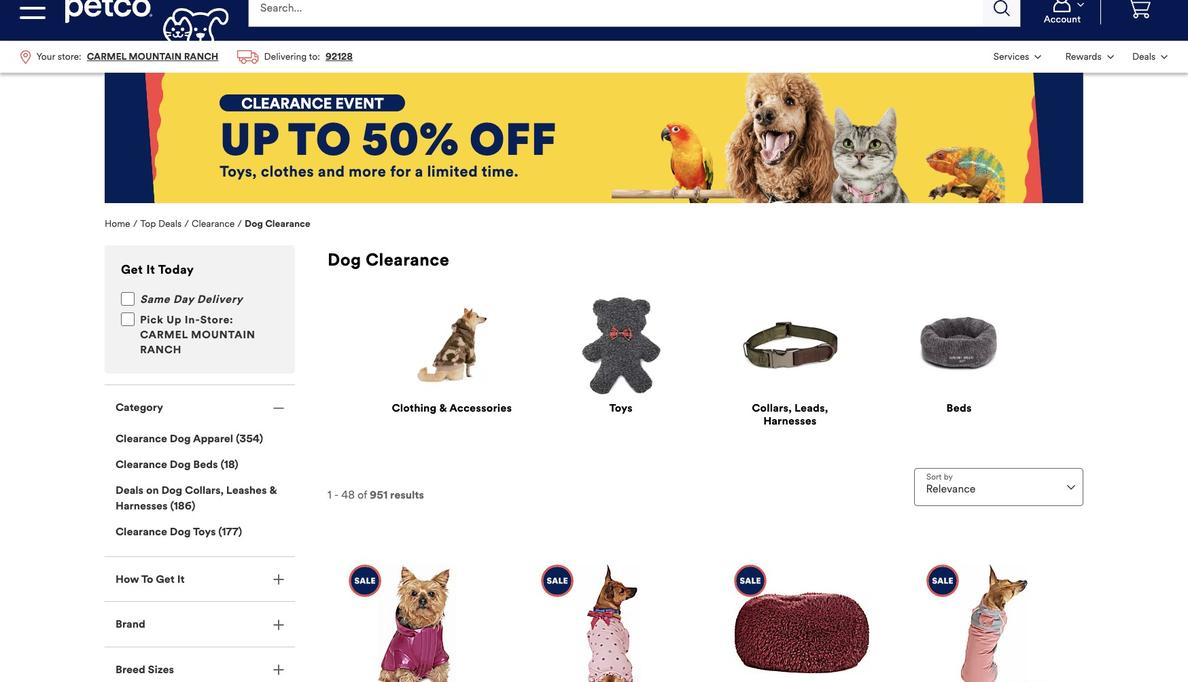 Task type: vqa. For each thing, say whether or not it's contained in the screenshot.


Task type: describe. For each thing, give the bounding box(es) containing it.
leads,
[[795, 402, 829, 415]]

354
[[240, 432, 260, 445]]

48
[[342, 489, 355, 502]]

a parrot, dog, cat, and chameleon. image
[[612, 57, 1006, 203]]

ranch
[[140, 343, 182, 356]]

1 / from the left
[[133, 218, 138, 230]]

) for 354
[[260, 432, 263, 445]]

1 horizontal spatial &
[[440, 402, 447, 415]]

day
[[173, 293, 194, 306]]

carmel
[[140, 328, 188, 341]]

accessories
[[450, 402, 512, 415]]

to
[[288, 113, 352, 168]]

plus icon 2 image for second plus icon 2 dropdown button from the bottom of the page
[[273, 620, 284, 631]]

( for apparel
[[236, 432, 240, 445]]

top
[[140, 218, 156, 230]]

plus icon 2 image for 3rd plus icon 2 dropdown button from the top
[[273, 665, 284, 676]]

toys,
[[220, 163, 257, 181]]

home link
[[105, 218, 130, 230]]

( up clearance dog toys ( 177 )
[[170, 500, 174, 513]]

up inside clearance event up to 50% off toys, clothes and more for a limited time.
[[220, 113, 279, 168]]

get
[[121, 263, 143, 278]]

time.
[[482, 163, 519, 181]]

on
[[146, 484, 159, 497]]

) for 177
[[239, 526, 242, 539]]

clearance dog toys ( 177 )
[[116, 526, 242, 539]]

limited
[[427, 163, 478, 181]]

2 plus icon 2 button from the top
[[105, 603, 295, 647]]

same day delivery
[[140, 293, 243, 306]]

event
[[335, 95, 384, 113]]

clearance event up to 50% off toys, clothes and more for a limited time.
[[220, 95, 557, 181]]

for
[[390, 163, 411, 181]]

a
[[415, 163, 423, 181]]

1 carat down icon 13 button from the left
[[986, 42, 1050, 72]]

clothes
[[261, 163, 314, 181]]

( for toys
[[218, 526, 222, 539]]

plus icon 2 image for first plus icon 2 dropdown button from the top of the page
[[273, 575, 284, 585]]

get it today
[[121, 263, 194, 278]]

home
[[105, 218, 130, 230]]

off
[[469, 113, 557, 168]]

186
[[174, 500, 192, 513]]

clothing
[[392, 402, 437, 415]]

same
[[140, 293, 170, 306]]

in-
[[185, 314, 200, 326]]

mountain
[[191, 328, 256, 341]]

0 vertical spatial deals
[[158, 218, 182, 230]]

apparel
[[193, 432, 233, 445]]

1 horizontal spatial toys
[[610, 402, 633, 415]]

0 horizontal spatial toys
[[193, 526, 216, 539]]

dog inside deals on dog collars, leashes & harnesses
[[161, 484, 182, 497]]

dog clearance link
[[245, 218, 311, 230]]



Task type: locate. For each thing, give the bounding box(es) containing it.
1 vertical spatial &
[[270, 484, 277, 497]]

category
[[116, 401, 163, 414]]

harnesses inside collars, leads, harnesses
[[764, 415, 817, 428]]

carat down icon 13 button
[[986, 42, 1050, 72], [1053, 42, 1122, 72]]

of
[[358, 489, 367, 502]]

/ right top deals link
[[185, 218, 189, 230]]

carat down icon 13 button inside list
[[1125, 42, 1176, 72]]

search image
[[994, 0, 1010, 16]]

collars, up 186
[[185, 484, 224, 497]]

results
[[390, 489, 424, 502]]

0 vertical spatial harnesses
[[764, 415, 817, 428]]

(
[[236, 432, 240, 445], [221, 458, 224, 471], [170, 500, 174, 513], [218, 526, 222, 539]]

1 list from the left
[[11, 41, 362, 73]]

clearance
[[241, 95, 332, 113], [192, 218, 235, 230], [265, 218, 311, 230], [366, 250, 450, 271], [116, 432, 167, 445], [116, 458, 167, 471], [116, 526, 167, 539]]

&
[[440, 402, 447, 415], [270, 484, 277, 497]]

0 horizontal spatial deals
[[116, 484, 144, 497]]

0 horizontal spatial carat down icon 13 button
[[986, 42, 1050, 72]]

2 vertical spatial plus icon 2 image
[[273, 665, 284, 676]]

collars,
[[752, 402, 792, 415], [185, 484, 224, 497]]

1 horizontal spatial carat down icon 13 button
[[1053, 42, 1122, 72]]

clearance link
[[192, 218, 235, 230]]

toys link
[[610, 402, 633, 415]]

0 horizontal spatial carat down icon 13 button
[[1030, 0, 1095, 24]]

951
[[370, 489, 388, 502]]

0 vertical spatial up
[[220, 113, 279, 168]]

clearance dog beds ( 18 )
[[116, 458, 238, 471]]

collars, inside deals on dog collars, leashes & harnesses
[[185, 484, 224, 497]]

collars, left leads,
[[752, 402, 792, 415]]

collars, leads, harnesses link
[[752, 402, 829, 428]]

0 horizontal spatial up
[[167, 314, 182, 326]]

1 horizontal spatial up
[[220, 113, 279, 168]]

50%
[[362, 113, 459, 168]]

up inside pick up in-store: carmel mountain ranch
[[167, 314, 182, 326]]

home / top deals / clearance /
[[105, 218, 242, 230]]

1 horizontal spatial deals
[[158, 218, 182, 230]]

pick
[[140, 314, 164, 326]]

harnesses down leads,
[[764, 415, 817, 428]]

1 horizontal spatial list
[[985, 41, 1178, 73]]

1 horizontal spatial carat down icon 13 button
[[1125, 42, 1176, 72]]

( down deals on dog collars, leashes & harnesses
[[218, 526, 222, 539]]

dog
[[245, 218, 263, 230], [328, 250, 362, 271], [170, 432, 191, 445], [170, 458, 191, 471], [161, 484, 182, 497], [170, 526, 191, 539]]

( right apparel
[[236, 432, 240, 445]]

& inside deals on dog collars, leashes & harnesses
[[270, 484, 277, 497]]

and
[[318, 163, 345, 181]]

deals inside deals on dog collars, leashes & harnesses
[[116, 484, 144, 497]]

beds link
[[947, 402, 972, 415]]

& right leashes
[[270, 484, 277, 497]]

leashes
[[226, 484, 267, 497]]

3 / from the left
[[238, 218, 242, 230]]

deals right top
[[158, 218, 182, 230]]

1 plus icon 2 button from the top
[[105, 557, 295, 602]]

1 vertical spatial plus icon 2 image
[[273, 620, 284, 631]]

0 vertical spatial beds
[[947, 402, 972, 415]]

2 list from the left
[[985, 41, 1178, 73]]

1 vertical spatial up
[[167, 314, 182, 326]]

harnesses
[[764, 415, 817, 428], [116, 500, 168, 513]]

down arrow icon 1 image
[[1068, 485, 1076, 490]]

& right clothing
[[440, 402, 447, 415]]

2 carat down icon 13 button from the left
[[1053, 42, 1122, 72]]

1 vertical spatial plus icon 2 button
[[105, 603, 295, 647]]

dog clearance
[[245, 218, 311, 230], [328, 250, 450, 271]]

) up clearance dog toys ( 177 )
[[192, 500, 195, 513]]

) down leashes
[[239, 526, 242, 539]]

1 horizontal spatial dog clearance
[[328, 250, 450, 271]]

clothing & accessories
[[392, 402, 512, 415]]

store:
[[200, 314, 234, 326]]

toys
[[610, 402, 633, 415], [193, 526, 216, 539]]

2 / from the left
[[185, 218, 189, 230]]

1 vertical spatial carat down icon 13 button
[[1125, 42, 1176, 72]]

( for beds
[[221, 458, 224, 471]]

1 vertical spatial harnesses
[[116, 500, 168, 513]]

carat down icon 13 button
[[1030, 0, 1095, 24], [1125, 42, 1176, 72]]

0 vertical spatial plus icon 2 button
[[105, 557, 295, 602]]

up
[[220, 113, 279, 168], [167, 314, 182, 326]]

177
[[222, 526, 239, 539]]

( 186 )
[[168, 500, 195, 513]]

deals left 'on'
[[116, 484, 144, 497]]

3 plus icon 2 button from the top
[[105, 648, 295, 683]]

collars, leads, harnesses
[[752, 402, 829, 428]]

0 horizontal spatial beds
[[193, 458, 218, 471]]

delivery
[[197, 293, 243, 306]]

1 vertical spatial beds
[[193, 458, 218, 471]]

/ left top
[[133, 218, 138, 230]]

-
[[334, 489, 339, 502]]

category button
[[105, 386, 295, 430]]

it
[[146, 263, 155, 278]]

0 horizontal spatial list
[[11, 41, 362, 73]]

deals
[[158, 218, 182, 230], [116, 484, 144, 497]]

1 horizontal spatial harnesses
[[764, 415, 817, 428]]

1 - 48 of 951 results
[[328, 489, 424, 502]]

1 vertical spatial dog clearance
[[328, 250, 450, 271]]

2 vertical spatial plus icon 2 button
[[105, 648, 295, 683]]

more
[[349, 163, 386, 181]]

0 vertical spatial plus icon 2 image
[[273, 575, 284, 585]]

) up leashes
[[235, 458, 238, 471]]

clearance dog apparel ( 354 )
[[116, 432, 263, 445]]

1 horizontal spatial collars,
[[752, 402, 792, 415]]

harnesses inside deals on dog collars, leashes & harnesses
[[116, 500, 168, 513]]

1 vertical spatial deals
[[116, 484, 144, 497]]

1 plus icon 2 image from the top
[[273, 575, 284, 585]]

harnesses down 'on'
[[116, 500, 168, 513]]

/ right clearance link
[[238, 218, 242, 230]]

0 horizontal spatial /
[[133, 218, 138, 230]]

0 vertical spatial collars,
[[752, 402, 792, 415]]

0 vertical spatial carat down icon 13 button
[[1030, 0, 1095, 24]]

1 horizontal spatial /
[[185, 218, 189, 230]]

2 horizontal spatial /
[[238, 218, 242, 230]]

0 horizontal spatial harnesses
[[116, 500, 168, 513]]

1 vertical spatial toys
[[193, 526, 216, 539]]

pick up in-store: carmel mountain ranch
[[140, 314, 256, 356]]

/
[[133, 218, 138, 230], [185, 218, 189, 230], [238, 218, 242, 230]]

1 horizontal spatial beds
[[947, 402, 972, 415]]

top deals link
[[140, 218, 182, 230]]

list
[[11, 41, 362, 73], [985, 41, 1178, 73]]

( down apparel
[[221, 458, 224, 471]]

plus icon 2 image
[[273, 575, 284, 585], [273, 620, 284, 631], [273, 665, 284, 676]]

1
[[328, 489, 332, 502]]

today
[[158, 263, 194, 278]]

0 vertical spatial dog clearance
[[245, 218, 311, 230]]

0 horizontal spatial &
[[270, 484, 277, 497]]

) right apparel
[[260, 432, 263, 445]]

0 horizontal spatial dog clearance
[[245, 218, 311, 230]]

beds
[[947, 402, 972, 415], [193, 458, 218, 471]]

0 horizontal spatial collars,
[[185, 484, 224, 497]]

clearance inside clearance event up to 50% off toys, clothes and more for a limited time.
[[241, 95, 332, 113]]

carat down icon 13 image
[[1078, 3, 1085, 7], [1035, 55, 1042, 59], [1108, 55, 1114, 59], [1162, 55, 1169, 59]]

deals on dog collars, leashes & harnesses
[[116, 484, 277, 513]]

plus icon 2 button
[[105, 557, 295, 602], [105, 603, 295, 647], [105, 648, 295, 683]]

) for 18
[[235, 458, 238, 471]]

18
[[224, 458, 235, 471]]

1 vertical spatial collars,
[[185, 484, 224, 497]]

clothing & accessories link
[[392, 402, 512, 415]]

2 plus icon 2 image from the top
[[273, 620, 284, 631]]

)
[[260, 432, 263, 445], [235, 458, 238, 471], [192, 500, 195, 513], [239, 526, 242, 539]]

Search search field
[[248, 0, 983, 27]]

0 vertical spatial &
[[440, 402, 447, 415]]

collars, inside collars, leads, harnesses
[[752, 402, 792, 415]]

0 vertical spatial toys
[[610, 402, 633, 415]]

3 plus icon 2 image from the top
[[273, 665, 284, 676]]



